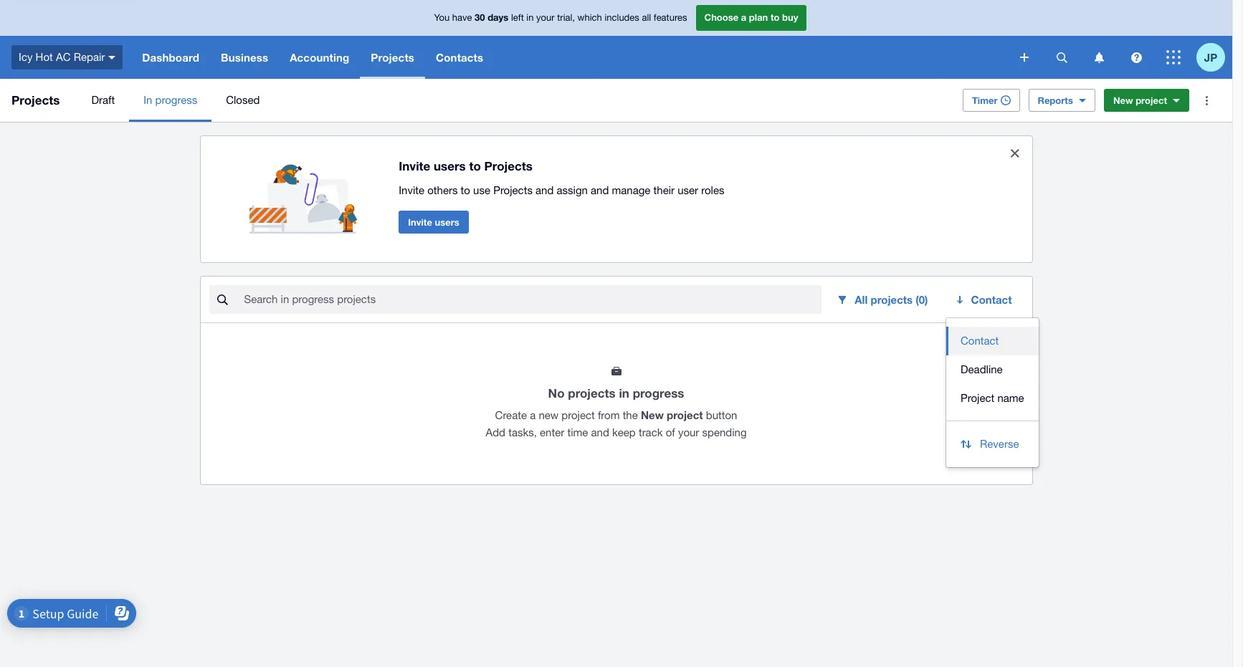 Task type: locate. For each thing, give the bounding box(es) containing it.
projects down hot
[[11, 93, 60, 108]]

to
[[771, 12, 780, 23], [469, 158, 481, 173], [461, 184, 470, 196]]

others
[[428, 184, 458, 196]]

your left trial,
[[536, 12, 555, 23]]

navigation containing dashboard
[[131, 36, 1010, 79]]

and down from
[[591, 427, 609, 439]]

your right the of
[[678, 427, 699, 439]]

invite for invite users to projects
[[399, 158, 431, 173]]

projects left (0) at the right
[[871, 293, 913, 306]]

you have 30 days left in your trial, which includes all features
[[434, 12, 687, 23]]

svg image up reports popup button
[[1057, 52, 1068, 63]]

in progress
[[144, 94, 197, 106]]

to left buy on the top right
[[771, 12, 780, 23]]

deadline button
[[947, 356, 1039, 384]]

contact inside contact popup button
[[971, 293, 1012, 306]]

group
[[947, 318, 1039, 468]]

list box
[[947, 318, 1039, 422]]

of
[[666, 427, 675, 439]]

svg image right repair
[[108, 56, 116, 59]]

0 horizontal spatial progress
[[155, 94, 197, 106]]

0 horizontal spatial project
[[562, 410, 595, 422]]

0 vertical spatial users
[[434, 158, 466, 173]]

contact button
[[946, 285, 1024, 314]]

1 horizontal spatial a
[[741, 12, 747, 23]]

project left more options icon
[[1136, 95, 1168, 106]]

banner
[[0, 0, 1233, 79]]

new project
[[1114, 95, 1168, 106]]

their
[[654, 184, 675, 196]]

invite
[[399, 158, 431, 173], [399, 184, 425, 196], [408, 216, 432, 228]]

days
[[488, 12, 509, 23]]

enter
[[540, 427, 565, 439]]

2 vertical spatial to
[[461, 184, 470, 196]]

projects for in
[[568, 386, 616, 401]]

0 vertical spatial new
[[1114, 95, 1134, 106]]

trial,
[[557, 12, 575, 23]]

new inside create a new project from the new project button add tasks, enter time and keep track of your spending
[[641, 409, 664, 422]]

1 vertical spatial projects
[[568, 386, 616, 401]]

use
[[473, 184, 491, 196]]

0 horizontal spatial a
[[530, 410, 536, 422]]

new right reports popup button
[[1114, 95, 1134, 106]]

1 horizontal spatial your
[[678, 427, 699, 439]]

list box containing contact
[[947, 318, 1039, 422]]

0 vertical spatial a
[[741, 12, 747, 23]]

new
[[1114, 95, 1134, 106], [641, 409, 664, 422]]

new
[[539, 410, 559, 422]]

project inside new project popup button
[[1136, 95, 1168, 106]]

a left the new
[[530, 410, 536, 422]]

contact inside contact button
[[961, 335, 999, 347]]

all projects (0) button
[[828, 285, 940, 314]]

1 vertical spatial a
[[530, 410, 536, 422]]

your inside you have 30 days left in your trial, which includes all features
[[536, 12, 555, 23]]

new up the track
[[641, 409, 664, 422]]

jp
[[1205, 51, 1218, 63]]

1 horizontal spatial projects
[[871, 293, 913, 306]]

buy
[[782, 12, 799, 23]]

progress right in
[[155, 94, 197, 106]]

to for projects
[[469, 158, 481, 173]]

0 vertical spatial your
[[536, 12, 555, 23]]

invite others to use projects and assign and manage their user roles
[[399, 184, 725, 196]]

users down others
[[435, 216, 459, 228]]

1 vertical spatial in
[[619, 386, 630, 401]]

0 horizontal spatial new
[[641, 409, 664, 422]]

your inside create a new project from the new project button add tasks, enter time and keep track of your spending
[[678, 427, 699, 439]]

group containing contact
[[947, 318, 1039, 468]]

project
[[961, 392, 995, 404]]

reverse button
[[947, 430, 1039, 459]]

invite users
[[408, 216, 459, 228]]

accounting button
[[279, 36, 360, 79]]

0 vertical spatial contact
[[971, 293, 1012, 306]]

invite for invite users
[[408, 216, 432, 228]]

a
[[741, 12, 747, 23], [530, 410, 536, 422]]

add
[[486, 427, 506, 439]]

1 vertical spatial users
[[435, 216, 459, 228]]

a left plan
[[741, 12, 747, 23]]

projects for (0)
[[871, 293, 913, 306]]

dashboard link
[[131, 36, 210, 79]]

projects
[[371, 51, 415, 64], [11, 93, 60, 108], [484, 158, 533, 173], [494, 184, 533, 196]]

the
[[623, 410, 638, 422]]

in up the
[[619, 386, 630, 401]]

dashboard
[[142, 51, 199, 64]]

invite left others
[[399, 184, 425, 196]]

jp button
[[1197, 36, 1233, 79]]

timer button
[[963, 89, 1020, 112]]

contact up deadline on the right bottom
[[961, 335, 999, 347]]

track
[[639, 427, 663, 439]]

2 vertical spatial invite
[[408, 216, 432, 228]]

includes
[[605, 12, 640, 23]]

button
[[706, 410, 738, 422]]

progress up the
[[633, 386, 684, 401]]

from
[[598, 410, 620, 422]]

1 vertical spatial contact
[[961, 335, 999, 347]]

progress
[[155, 94, 197, 106], [633, 386, 684, 401]]

2 horizontal spatial project
[[1136, 95, 1168, 106]]

project
[[1136, 95, 1168, 106], [667, 409, 703, 422], [562, 410, 595, 422]]

spending
[[702, 427, 747, 439]]

manage
[[612, 184, 651, 196]]

and
[[536, 184, 554, 196], [591, 184, 609, 196], [591, 427, 609, 439]]

0 horizontal spatial your
[[536, 12, 555, 23]]

0 vertical spatial invite
[[399, 158, 431, 173]]

users up others
[[434, 158, 466, 173]]

1 vertical spatial your
[[678, 427, 699, 439]]

1 horizontal spatial progress
[[633, 386, 684, 401]]

contact up contact button
[[971, 293, 1012, 306]]

navigation
[[131, 36, 1010, 79]]

project up the of
[[667, 409, 703, 422]]

your
[[536, 12, 555, 23], [678, 427, 699, 439]]

0 horizontal spatial in
[[527, 12, 534, 23]]

to for use
[[461, 184, 470, 196]]

1 vertical spatial invite
[[399, 184, 425, 196]]

time
[[568, 427, 588, 439]]

invite users link
[[399, 211, 469, 234]]

users for invite users to projects
[[434, 158, 466, 173]]

keep
[[612, 427, 636, 439]]

svg image
[[1057, 52, 1068, 63], [108, 56, 116, 59]]

project name button
[[947, 384, 1039, 413]]

new project button
[[1104, 89, 1190, 112]]

0 horizontal spatial svg image
[[108, 56, 116, 59]]

projects inside dropdown button
[[371, 51, 415, 64]]

invite for invite others to use projects and assign and manage their user roles
[[399, 184, 425, 196]]

contact for contact popup button
[[971, 293, 1012, 306]]

0 vertical spatial projects
[[871, 293, 913, 306]]

projects up from
[[568, 386, 616, 401]]

more options image
[[1193, 86, 1221, 115]]

contact button
[[947, 327, 1039, 356]]

invite up others
[[399, 158, 431, 173]]

invite down others
[[408, 216, 432, 228]]

assign
[[557, 184, 588, 196]]

business
[[221, 51, 268, 64]]

1 vertical spatial new
[[641, 409, 664, 422]]

0 horizontal spatial projects
[[568, 386, 616, 401]]

and right assign
[[591, 184, 609, 196]]

1 horizontal spatial project
[[667, 409, 703, 422]]

project up "time"
[[562, 410, 595, 422]]

a inside create a new project from the new project button add tasks, enter time and keep track of your spending
[[530, 410, 536, 422]]

and inside create a new project from the new project button add tasks, enter time and keep track of your spending
[[591, 427, 609, 439]]

0 vertical spatial to
[[771, 12, 780, 23]]

1 vertical spatial to
[[469, 158, 481, 173]]

a inside banner
[[741, 12, 747, 23]]

projects inside popup button
[[871, 293, 913, 306]]

to left use at the top of the page
[[461, 184, 470, 196]]

to up use at the top of the page
[[469, 158, 481, 173]]

1 horizontal spatial new
[[1114, 95, 1134, 106]]

svg image
[[1167, 50, 1181, 65], [1095, 52, 1104, 63], [1131, 52, 1142, 63], [1021, 53, 1029, 62]]

contact
[[971, 293, 1012, 306], [961, 335, 999, 347]]

1 vertical spatial progress
[[633, 386, 684, 401]]

a for choose a plan to buy
[[741, 12, 747, 23]]

1 horizontal spatial in
[[619, 386, 630, 401]]

in inside you have 30 days left in your trial, which includes all features
[[527, 12, 534, 23]]

projects
[[871, 293, 913, 306], [568, 386, 616, 401]]

svg image inside "icy hot ac repair" popup button
[[108, 56, 116, 59]]

draft link
[[77, 79, 129, 122]]

in right left
[[527, 12, 534, 23]]

users
[[434, 158, 466, 173], [435, 216, 459, 228]]

icy hot ac repair button
[[0, 36, 131, 79]]

in
[[527, 12, 534, 23], [619, 386, 630, 401]]

ac
[[56, 51, 71, 63]]

business button
[[210, 36, 279, 79]]

0 vertical spatial in
[[527, 12, 534, 23]]

name
[[998, 392, 1025, 404]]

projects up use at the top of the page
[[484, 158, 533, 173]]

projects left contacts
[[371, 51, 415, 64]]

timer
[[972, 95, 998, 106]]



Task type: vqa. For each thing, say whether or not it's contained in the screenshot.
second Pinehaven, from the bottom
no



Task type: describe. For each thing, give the bounding box(es) containing it.
features
[[654, 12, 687, 23]]

projects right use at the top of the page
[[494, 184, 533, 196]]

and left assign
[[536, 184, 554, 196]]

users for invite users
[[435, 216, 459, 228]]

create a new project from the new project button add tasks, enter time and keep track of your spending
[[486, 409, 747, 439]]

a for create a new project from the new project button add tasks, enter time and keep track of your spending
[[530, 410, 536, 422]]

project name
[[961, 392, 1025, 404]]

deadline
[[961, 364, 1003, 376]]

hot
[[36, 51, 53, 63]]

all projects (0)
[[855, 293, 928, 306]]

plan
[[749, 12, 768, 23]]

choose
[[705, 12, 739, 23]]

all
[[642, 12, 651, 23]]

icy hot ac repair
[[19, 51, 105, 63]]

reports button
[[1029, 89, 1096, 112]]

icy
[[19, 51, 33, 63]]

banner containing jp
[[0, 0, 1233, 79]]

new inside popup button
[[1114, 95, 1134, 106]]

user
[[678, 184, 699, 196]]

accounting
[[290, 51, 350, 64]]

create
[[495, 410, 527, 422]]

contacts
[[436, 51, 484, 64]]

roles
[[702, 184, 725, 196]]

left
[[511, 12, 524, 23]]

1 horizontal spatial svg image
[[1057, 52, 1068, 63]]

in
[[144, 94, 152, 106]]

reverse
[[980, 438, 1019, 450]]

contacts button
[[425, 36, 494, 79]]

no projects in progress
[[548, 386, 684, 401]]

all
[[855, 293, 868, 306]]

choose a plan to buy
[[705, 12, 799, 23]]

clear image
[[1001, 139, 1029, 168]]

invite users to projects
[[399, 158, 533, 173]]

(0)
[[916, 293, 928, 306]]

Search in progress projects search field
[[243, 286, 822, 313]]

closed
[[226, 94, 260, 106]]

repair
[[74, 51, 105, 63]]

you
[[434, 12, 450, 23]]

to inside banner
[[771, 12, 780, 23]]

which
[[578, 12, 602, 23]]

tasks,
[[509, 427, 537, 439]]

contact for contact button
[[961, 335, 999, 347]]

projects button
[[360, 36, 425, 79]]

invite users to projects image
[[249, 148, 364, 234]]

reports
[[1038, 95, 1074, 106]]

no
[[548, 386, 565, 401]]

in progress link
[[129, 79, 212, 122]]

draft
[[91, 94, 115, 106]]

navigation inside banner
[[131, 36, 1010, 79]]

closed link
[[212, 79, 274, 122]]

have
[[452, 12, 472, 23]]

30
[[475, 12, 485, 23]]

0 vertical spatial progress
[[155, 94, 197, 106]]



